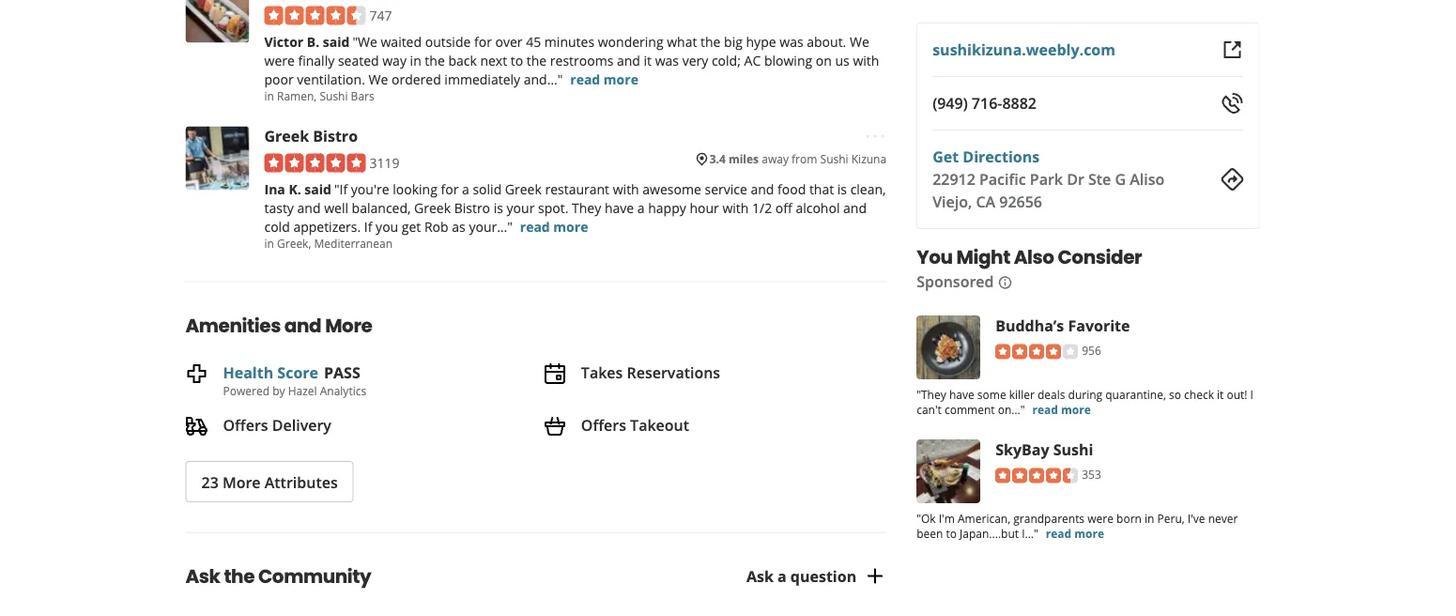 Task type: vqa. For each thing, say whether or not it's contained in the screenshot.
1st owned from left
no



Task type: locate. For each thing, give the bounding box(es) containing it.
to
[[511, 52, 523, 69], [946, 525, 957, 541]]

it down the wondering
[[644, 52, 652, 69]]

with right us
[[853, 52, 879, 69]]

2 vertical spatial with
[[723, 199, 749, 217]]

1 horizontal spatial were
[[1088, 510, 1114, 526]]

for for back
[[474, 33, 492, 51]]

3119
[[370, 153, 400, 171]]

1 horizontal spatial a
[[637, 199, 645, 217]]

for up next
[[474, 33, 492, 51]]

pass
[[324, 362, 360, 382]]

"we waited outside for over 45 minutes wondering what the big hype was about. we were finally seated way in the back next to the restrooms and it was very cold; ac blowing on us with poor ventilation. we ordered immediately and…"
[[264, 33, 879, 88]]

23 more attributes
[[201, 472, 338, 492]]

in inside '"ok i'm american, grandparents were born in peru, i've never been to japan....but i…"'
[[1145, 510, 1155, 526]]

hazel
[[288, 383, 317, 398]]

the left "community"
[[224, 564, 255, 590]]

it left out!
[[1217, 386, 1224, 402]]

4.5 star rating image
[[264, 6, 366, 25], [996, 468, 1078, 483]]

1 vertical spatial to
[[946, 525, 957, 541]]

more down the wondering
[[604, 70, 639, 88]]

0 vertical spatial a
[[462, 180, 469, 198]]

a left question
[[778, 566, 787, 586]]

0 horizontal spatial were
[[264, 52, 295, 69]]

were inside '"ok i'm american, grandparents were born in peru, i've never been to japan....but i…"'
[[1088, 510, 1114, 526]]

i'm
[[939, 510, 955, 526]]

read down your
[[520, 218, 550, 236]]

read right i…" at the right bottom of the page
[[1046, 525, 1072, 541]]

we right about.
[[850, 33, 869, 51]]

ste
[[1088, 169, 1111, 189]]

is
[[837, 180, 847, 198], [494, 199, 503, 217]]

ask inside "link"
[[747, 566, 774, 586]]

were up poor
[[264, 52, 295, 69]]

big
[[724, 33, 743, 51]]

was
[[780, 33, 803, 51], [655, 52, 679, 69]]

1 horizontal spatial sushi
[[820, 151, 849, 167]]

16 marker v2 image
[[695, 152, 710, 167]]

ina k. said
[[264, 180, 331, 198]]

you
[[376, 218, 398, 236]]

24 phone v2 image
[[1221, 92, 1244, 115]]

0 vertical spatial is
[[837, 180, 847, 198]]

in up ordered on the left of page
[[410, 52, 421, 69]]

0 horizontal spatial for
[[441, 180, 459, 198]]

restrooms
[[550, 52, 614, 69]]

0 horizontal spatial to
[[511, 52, 523, 69]]

956
[[1082, 342, 1101, 358]]

4.5 star rating image up b.
[[264, 6, 366, 25]]

0 vertical spatial for
[[474, 33, 492, 51]]

bistro inside "if you're looking for a solid greek restaurant with awesome service and food that is clean, tasty and well balanced, greek bistro is your spot. they have a happy hour with 1/2 off alcohol and cold appetizers. if you get rob as your…"
[[454, 199, 490, 217]]

1 horizontal spatial 4.5 star rating image
[[996, 468, 1078, 483]]

read for read more link below restrooms
[[570, 70, 600, 88]]

read right on…"
[[1033, 401, 1058, 417]]

in inside "we waited outside for over 45 minutes wondering what the big hype was about. we were finally seated way in the back next to the restrooms and it was very cold; ac blowing on us with poor ventilation. we ordered immediately and…"
[[410, 52, 421, 69]]

0 vertical spatial have
[[605, 199, 634, 217]]

for inside "we waited outside for over 45 minutes wondering what the big hype was about. we were finally seated way in the back next to the restrooms and it was very cold; ac blowing on us with poor ventilation. we ordered immediately and…"
[[474, 33, 492, 51]]

read more link up skybay sushi
[[1033, 401, 1091, 417]]

1 horizontal spatial have
[[949, 386, 974, 402]]

offers delivery
[[223, 414, 331, 435]]

greek
[[264, 126, 309, 146], [505, 180, 542, 198], [414, 199, 451, 217]]

2 vertical spatial a
[[778, 566, 787, 586]]

get
[[933, 147, 959, 167]]

ventilation.
[[297, 70, 365, 88]]

in right born
[[1145, 510, 1155, 526]]

miles
[[729, 151, 759, 167]]

1 horizontal spatial ask
[[747, 566, 774, 586]]

for right looking
[[441, 180, 459, 198]]

read more down spot.
[[520, 218, 588, 236]]

more up pass
[[325, 312, 372, 338]]

greek up rob
[[414, 199, 451, 217]]

and down 'ina k. said'
[[297, 199, 321, 217]]

read more link
[[570, 70, 639, 88], [520, 218, 588, 236], [1033, 401, 1091, 417], [1046, 525, 1104, 541]]

and inside amenities and more element
[[284, 312, 321, 338]]

2 vertical spatial greek
[[414, 199, 451, 217]]

22912
[[933, 169, 976, 189]]

more up skybay sushi link
[[1061, 401, 1091, 417]]

and up score
[[284, 312, 321, 338]]

1 horizontal spatial to
[[946, 525, 957, 541]]

with inside "we waited outside for over 45 minutes wondering what the big hype was about. we were finally seated way in the back next to the restrooms and it was very cold; ac blowing on us with poor ventilation. we ordered immediately and…"
[[853, 52, 879, 69]]

kizuna
[[852, 151, 887, 167]]

to down the over
[[511, 52, 523, 69]]

we down way
[[369, 70, 388, 88]]

2 horizontal spatial sushi
[[1053, 439, 1093, 459]]

sushikizuna.weebly.com
[[933, 39, 1116, 60]]

0 vertical spatial with
[[853, 52, 879, 69]]

2 horizontal spatial a
[[778, 566, 787, 586]]

score
[[277, 362, 318, 382]]

health score link
[[223, 362, 318, 382]]

ask the community
[[185, 564, 371, 590]]

1 vertical spatial were
[[1088, 510, 1114, 526]]

read more link down spot.
[[520, 218, 588, 236]]

was up blowing
[[780, 33, 803, 51]]

b.
[[307, 33, 319, 51]]

amenities and more element
[[155, 281, 902, 503]]

2 horizontal spatial with
[[853, 52, 879, 69]]

g
[[1115, 169, 1126, 189]]

read more link right i…" at the right bottom of the page
[[1046, 525, 1104, 541]]

cold;
[[712, 52, 741, 69]]

more for read more link underneath spot.
[[553, 218, 588, 236]]

a left solid
[[462, 180, 469, 198]]

is up your…"
[[494, 199, 503, 217]]

read for read more link underneath spot.
[[520, 218, 550, 236]]

rob
[[424, 218, 449, 236]]

greek up 5 star rating image
[[264, 126, 309, 146]]

in left ramen,
[[264, 88, 274, 104]]

away
[[762, 151, 789, 167]]

0 horizontal spatial we
[[369, 70, 388, 88]]

0 vertical spatial 4.5 star rating image
[[264, 6, 366, 25]]

bistro
[[313, 126, 358, 146], [454, 199, 490, 217]]

greek bistro image
[[185, 126, 249, 190]]

24 medical v2 image
[[185, 362, 208, 385]]

92656
[[1000, 192, 1042, 212]]

1 horizontal spatial bistro
[[454, 199, 490, 217]]

read for read more link to the right of i…" at the right bottom of the page
[[1046, 525, 1072, 541]]

1 vertical spatial was
[[655, 52, 679, 69]]

offers down powered
[[223, 414, 268, 435]]

0 horizontal spatial it
[[644, 52, 652, 69]]

0 horizontal spatial 4.5 star rating image
[[264, 6, 366, 25]]

more
[[325, 312, 372, 338], [222, 472, 261, 492]]

read down restrooms
[[570, 70, 600, 88]]

bistro up as
[[454, 199, 490, 217]]

takeout
[[630, 414, 689, 435]]

a left happy
[[637, 199, 645, 217]]

sushi up 353
[[1053, 439, 1093, 459]]

1 horizontal spatial more
[[325, 312, 372, 338]]

quarantine,
[[1106, 386, 1166, 402]]

0 vertical spatial it
[[644, 52, 652, 69]]

and down clean,
[[843, 199, 867, 217]]

a
[[462, 180, 469, 198], [637, 199, 645, 217], [778, 566, 787, 586]]

back
[[448, 52, 477, 69]]

1 vertical spatial more
[[222, 472, 261, 492]]

4.5 star rating image down skybay sushi link
[[996, 468, 1078, 483]]

2 horizontal spatial greek
[[505, 180, 542, 198]]

1 vertical spatial for
[[441, 180, 459, 198]]

1 vertical spatial 4.5 star rating image
[[996, 468, 1078, 483]]

1 horizontal spatial it
[[1217, 386, 1224, 402]]

offers
[[223, 414, 268, 435], [581, 414, 626, 435]]

0 horizontal spatial ask
[[185, 564, 220, 590]]

get directions link
[[933, 147, 1040, 167]]

4.5 star rating image for 353
[[996, 468, 1078, 483]]

716-
[[972, 93, 1002, 113]]

to inside "we waited outside for over 45 minutes wondering what the big hype was about. we were finally seated way in the back next to the restrooms and it was very cold; ac blowing on us with poor ventilation. we ordered immediately and…"
[[511, 52, 523, 69]]

i
[[1251, 386, 1254, 402]]

it inside "they have some killer deals during quarantine, so check it out! i can't comment on…"
[[1217, 386, 1224, 402]]

were
[[264, 52, 295, 69], [1088, 510, 1114, 526]]

0 horizontal spatial have
[[605, 199, 634, 217]]

1 offers from the left
[[223, 414, 268, 435]]

k.
[[289, 180, 301, 198]]

was down what
[[655, 52, 679, 69]]

ca
[[976, 192, 996, 212]]

1 vertical spatial have
[[949, 386, 974, 402]]

0 vertical spatial sushi
[[320, 88, 348, 104]]

to right been
[[946, 525, 957, 541]]

0 horizontal spatial bistro
[[313, 126, 358, 146]]

more for read more link over skybay sushi
[[1061, 401, 1091, 417]]

more inside dropdown button
[[222, 472, 261, 492]]

said left "if
[[305, 180, 331, 198]]

takes
[[581, 362, 623, 382]]

greek up your
[[505, 180, 542, 198]]

cold
[[264, 218, 290, 236]]

0 vertical spatial said
[[323, 33, 350, 51]]

1 horizontal spatial with
[[723, 199, 749, 217]]

more
[[604, 70, 639, 88], [553, 218, 588, 236], [1061, 401, 1091, 417], [1075, 525, 1104, 541]]

to inside '"ok i'm american, grandparents were born in peru, i've never been to japan....but i…"'
[[946, 525, 957, 541]]

the down outside
[[425, 52, 445, 69]]

the
[[701, 33, 721, 51], [425, 52, 445, 69], [527, 52, 547, 69], [224, 564, 255, 590]]

hour
[[690, 199, 719, 217]]

for inside "if you're looking for a solid greek restaurant with awesome service and food that is clean, tasty and well balanced, greek bistro is your spot. they have a happy hour with 1/2 off alcohol and cold appetizers. if you get rob as your…"
[[441, 180, 459, 198]]

more left born
[[1075, 525, 1104, 541]]

0 horizontal spatial greek
[[264, 126, 309, 146]]

and down the wondering
[[617, 52, 640, 69]]

have right they
[[605, 199, 634, 217]]

were left born
[[1088, 510, 1114, 526]]

offers takeout
[[581, 414, 689, 435]]

have
[[605, 199, 634, 217], [949, 386, 974, 402]]

bistro up 5 star rating image
[[313, 126, 358, 146]]

you might also consider
[[917, 244, 1142, 270]]

1 vertical spatial bistro
[[454, 199, 490, 217]]

0 horizontal spatial with
[[613, 180, 639, 198]]

0 vertical spatial to
[[511, 52, 523, 69]]

the left big
[[701, 33, 721, 51]]

1 horizontal spatial for
[[474, 33, 492, 51]]

offers for offers delivery
[[223, 414, 268, 435]]

0 horizontal spatial is
[[494, 199, 503, 217]]

more right 23
[[222, 472, 261, 492]]

is right that in the right of the page
[[837, 180, 847, 198]]

with left awesome
[[613, 180, 639, 198]]

that
[[809, 180, 834, 198]]

0 vertical spatial were
[[264, 52, 295, 69]]

(949) 716-8882
[[933, 93, 1037, 113]]

1 vertical spatial said
[[305, 180, 331, 198]]

747
[[370, 6, 392, 24]]

skybay
[[996, 439, 1049, 459]]

hype
[[746, 33, 776, 51]]

with down "service"
[[723, 199, 749, 217]]

sushi right from
[[820, 151, 849, 167]]

well
[[324, 199, 348, 217]]

have left some
[[949, 386, 974, 402]]

0 horizontal spatial more
[[222, 472, 261, 492]]

1 vertical spatial we
[[369, 70, 388, 88]]

1 vertical spatial it
[[1217, 386, 1224, 402]]

said right b.
[[323, 33, 350, 51]]

24 shopping v2 image
[[544, 415, 566, 437]]

1 horizontal spatial offers
[[581, 414, 626, 435]]

skybay sushi image
[[917, 440, 981, 503]]

2 offers from the left
[[581, 414, 626, 435]]

if
[[364, 218, 372, 236]]

0 vertical spatial we
[[850, 33, 869, 51]]

more for read more link below restrooms
[[604, 70, 639, 88]]

i…"
[[1022, 525, 1038, 541]]

offers right 24 shopping v2 image
[[581, 414, 626, 435]]

more down they
[[553, 218, 588, 236]]

sushi left bars
[[320, 88, 348, 104]]

1 horizontal spatial was
[[780, 33, 803, 51]]

sponsored
[[917, 271, 994, 292]]

0 horizontal spatial offers
[[223, 414, 268, 435]]

said
[[323, 33, 350, 51], [305, 180, 331, 198]]

1 vertical spatial greek
[[505, 180, 542, 198]]

looking
[[393, 180, 437, 198]]

with
[[853, 52, 879, 69], [613, 180, 639, 198], [723, 199, 749, 217]]

your
[[507, 199, 535, 217]]

2 vertical spatial sushi
[[1053, 439, 1093, 459]]

in greek, mediterranean
[[264, 236, 393, 251]]

outside
[[425, 33, 471, 51]]



Task type: describe. For each thing, give the bounding box(es) containing it.
were inside "we waited outside for over 45 minutes wondering what the big hype was about. we were finally seated way in the back next to the restrooms and it was very cold; ac blowing on us with poor ventilation. we ordered immediately and…"
[[264, 52, 295, 69]]

1 vertical spatial sushi
[[820, 151, 849, 167]]

never
[[1208, 510, 1238, 526]]

get
[[402, 218, 421, 236]]

restaurant
[[545, 180, 610, 198]]

greek bistro link
[[264, 126, 358, 146]]

peru,
[[1157, 510, 1185, 526]]

solid
[[473, 180, 502, 198]]

24 directions v2 image
[[1221, 168, 1244, 191]]

tasty
[[264, 199, 294, 217]]

4 star rating image
[[996, 344, 1078, 359]]

offers for offers takeout
[[581, 414, 626, 435]]

some
[[977, 386, 1006, 402]]

analytics
[[320, 383, 366, 398]]

1/2
[[752, 199, 772, 217]]

japan....but
[[960, 525, 1019, 541]]

in ramen, sushi bars
[[264, 88, 374, 104]]

appetizers.
[[293, 218, 361, 236]]

ac
[[744, 52, 761, 69]]

"ok i'm american, grandparents were born in peru, i've never been to japan....but i…"
[[917, 510, 1238, 541]]

very
[[682, 52, 708, 69]]

killer
[[1009, 386, 1035, 402]]

viejo,
[[933, 192, 972, 212]]

skybay sushi
[[996, 439, 1093, 459]]

"they
[[917, 386, 946, 402]]

1 vertical spatial a
[[637, 199, 645, 217]]

victor
[[264, 33, 303, 51]]

1 horizontal spatial we
[[850, 33, 869, 51]]

1 vertical spatial is
[[494, 199, 503, 217]]

24 more v2 image
[[864, 125, 887, 147]]

health score pass powered by hazel analytics
[[223, 362, 366, 398]]

for for bistro
[[441, 180, 459, 198]]

and inside "we waited outside for over 45 minutes wondering what the big hype was about. we were finally seated way in the back next to the restrooms and it was very cold; ac blowing on us with poor ventilation. we ordered immediately and…"
[[617, 52, 640, 69]]

353
[[1082, 466, 1101, 482]]

read more down restrooms
[[570, 70, 639, 88]]

have inside "if you're looking for a solid greek restaurant with awesome service and food that is clean, tasty and well balanced, greek bistro is your spot. they have a happy hour with 1/2 off alcohol and cold appetizers. if you get rob as your…"
[[605, 199, 634, 217]]

i've
[[1188, 510, 1205, 526]]

3.4
[[710, 151, 726, 167]]

off
[[776, 199, 792, 217]]

consider
[[1058, 244, 1142, 270]]

victor b. said
[[264, 33, 350, 51]]

favorite
[[1068, 315, 1130, 335]]

0 vertical spatial more
[[325, 312, 372, 338]]

24 order v2 image
[[185, 415, 208, 437]]

more for read more link to the right of i…" at the right bottom of the page
[[1075, 525, 1104, 541]]

5 star rating image
[[264, 153, 366, 172]]

been
[[917, 525, 943, 541]]

us
[[835, 52, 850, 69]]

what
[[667, 33, 697, 51]]

have inside "they have some killer deals during quarantine, so check it out! i can't comment on…"
[[949, 386, 974, 402]]

during
[[1068, 386, 1103, 402]]

16 info v2 image
[[998, 275, 1013, 290]]

balanced,
[[352, 199, 411, 217]]

way
[[382, 52, 407, 69]]

greek,
[[277, 236, 311, 251]]

in left greek,
[[264, 236, 274, 251]]

awesome
[[643, 180, 701, 198]]

american,
[[958, 510, 1011, 526]]

amenities and more
[[185, 312, 372, 338]]

food
[[778, 180, 806, 198]]

buddha's favorite image
[[917, 316, 981, 379]]

buddha's favorite
[[996, 315, 1130, 335]]

amenities
[[185, 312, 281, 338]]

ina
[[264, 180, 285, 198]]

waited
[[381, 33, 422, 51]]

as
[[452, 218, 466, 236]]

question
[[791, 566, 857, 586]]

so
[[1169, 386, 1181, 402]]

read for read more link over skybay sushi
[[1033, 401, 1058, 417]]

buddha's favorite link
[[996, 315, 1130, 335]]

0 vertical spatial greek
[[264, 126, 309, 146]]

"if you're looking for a solid greek restaurant with awesome service and food that is clean, tasty and well balanced, greek bistro is your spot. they have a happy hour with 1/2 off alcohol and cold appetizers. if you get rob as your…"
[[264, 180, 886, 236]]

you're
[[351, 180, 389, 198]]

by
[[272, 383, 285, 398]]

0 horizontal spatial a
[[462, 180, 469, 198]]

"ok
[[917, 510, 936, 526]]

0 vertical spatial bistro
[[313, 126, 358, 146]]

read more link down restrooms
[[570, 70, 639, 88]]

0 vertical spatial was
[[780, 33, 803, 51]]

your…"
[[469, 218, 513, 236]]

can't
[[917, 401, 942, 417]]

said for and
[[305, 180, 331, 198]]

about.
[[807, 33, 846, 51]]

ask a question link
[[747, 565, 887, 587]]

deals
[[1038, 386, 1065, 402]]

might
[[956, 244, 1010, 270]]

ask for ask the community
[[185, 564, 220, 590]]

it inside "we waited outside for over 45 minutes wondering what the big hype was about. we were finally seated way in the back next to the restrooms and it was very cold; ac blowing on us with poor ventilation. we ordered immediately and…"
[[644, 52, 652, 69]]

4.5 star rating image for 747
[[264, 6, 366, 25]]

24 add v2 image
[[864, 565, 887, 587]]

1 vertical spatial with
[[613, 180, 639, 198]]

and up the "1/2"
[[751, 180, 774, 198]]

said for seated
[[323, 33, 350, 51]]

clean,
[[851, 180, 886, 198]]

a inside ask a question "link"
[[778, 566, 787, 586]]

blowing
[[764, 52, 812, 69]]

0 horizontal spatial sushi
[[320, 88, 348, 104]]

delivery
[[272, 414, 331, 435]]

(949)
[[933, 93, 968, 113]]

attributes
[[265, 472, 338, 492]]

buddha's
[[996, 315, 1064, 335]]

next
[[480, 52, 507, 69]]

23 more attributes button
[[185, 461, 354, 503]]

read more up skybay sushi
[[1033, 401, 1091, 417]]

0 horizontal spatial was
[[655, 52, 679, 69]]

grandparents
[[1014, 510, 1085, 526]]

the down 45
[[527, 52, 547, 69]]

23
[[201, 472, 219, 492]]

takes reservations
[[581, 362, 720, 382]]

"they have some killer deals during quarantine, so check it out! i can't comment on…"
[[917, 386, 1254, 417]]

community
[[258, 564, 371, 590]]

they
[[572, 199, 601, 217]]

and…"
[[524, 70, 563, 88]]

24 reservation v2 image
[[544, 362, 566, 385]]

also
[[1014, 244, 1054, 270]]

1 horizontal spatial is
[[837, 180, 847, 198]]

happy
[[648, 199, 686, 217]]

45
[[526, 33, 541, 51]]

ask for ask a question
[[747, 566, 774, 586]]

1 horizontal spatial greek
[[414, 199, 451, 217]]

eat's sushi image
[[185, 0, 249, 43]]

read more right i…" at the right bottom of the page
[[1046, 525, 1104, 541]]

minutes
[[545, 33, 595, 51]]

24 external link v2 image
[[1221, 39, 1244, 61]]

bars
[[351, 88, 374, 104]]

park
[[1030, 169, 1063, 189]]

check
[[1184, 386, 1214, 402]]

aliso
[[1130, 169, 1165, 189]]



